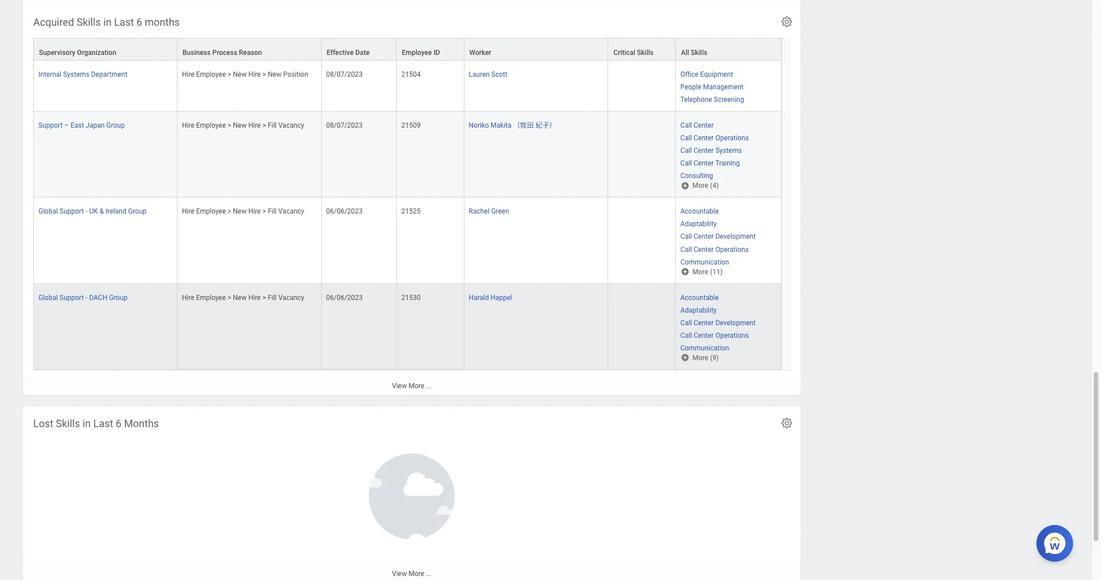 Task type: locate. For each thing, give the bounding box(es) containing it.
2 global from the top
[[38, 294, 58, 302]]

row containing global support - dach group
[[33, 284, 782, 370]]

view
[[392, 5, 407, 13], [392, 382, 407, 390], [392, 570, 407, 578]]

call center development link up (11)
[[681, 231, 756, 241]]

2 vertical spatial support
[[60, 294, 84, 302]]

internal systems department link
[[38, 68, 127, 78]]

view more ... link for acquired skills in last 6 months
[[23, 376, 801, 395]]

operations up call center systems link
[[716, 134, 749, 142]]

1 accountable from the top
[[681, 208, 719, 216]]

call center development link
[[681, 231, 756, 241], [681, 317, 756, 327]]

2 08/07/2023 from the top
[[326, 122, 363, 130]]

ireland
[[106, 208, 127, 216]]

dach
[[89, 294, 107, 302]]

view more ... inside the 'lost skills in last 6 months' element
[[392, 570, 432, 578]]

- left uk
[[86, 208, 87, 216]]

0 vertical spatial accountable
[[681, 208, 719, 216]]

call inside 'link'
[[681, 159, 692, 167]]

2 vertical spatial call center operations
[[681, 332, 749, 340]]

hire employee > new hire > fill vacancy element for global support - dach group
[[182, 291, 304, 302]]

organization
[[77, 49, 116, 57]]

last inside acquired skills in last 6 months element
[[114, 16, 134, 28]]

1 vacancy from the top
[[279, 122, 304, 130]]

2 view from the top
[[392, 382, 407, 390]]

1 vertical spatial systems
[[716, 147, 742, 155]]

more inside the 'lost skills in last 6 months' element
[[409, 570, 425, 578]]

employee for support – east japan group
[[196, 122, 226, 130]]

08/07/2023
[[326, 70, 363, 78], [326, 122, 363, 130]]

in up supervisory organization popup button
[[103, 16, 112, 28]]

group inside global support - dach group link
[[109, 294, 128, 302]]

more
[[409, 5, 425, 13], [693, 182, 709, 190], [693, 268, 709, 276], [693, 354, 709, 362], [409, 382, 425, 390], [409, 570, 425, 578]]

1 development from the top
[[716, 233, 756, 241]]

1 cell from the top
[[609, 61, 676, 112]]

21530
[[402, 294, 421, 302]]

2 row from the top
[[33, 61, 782, 112]]

0 horizontal spatial last
[[93, 418, 113, 430]]

>
[[228, 70, 231, 78], [263, 70, 266, 78], [228, 122, 231, 130], [263, 122, 266, 130], [228, 208, 231, 216], [263, 208, 266, 216], [228, 294, 231, 302], [263, 294, 266, 302]]

1 vertical spatial view
[[392, 382, 407, 390]]

2 vertical spatial hire employee > new hire > fill vacancy
[[182, 294, 304, 302]]

1 hire employee > new hire > fill vacancy from the top
[[182, 122, 304, 130]]

accountable down the more (4) dropdown button
[[681, 208, 719, 216]]

employee id
[[402, 49, 440, 57]]

0 vertical spatial group
[[106, 122, 125, 130]]

all
[[681, 49, 690, 57]]

1 06/06/2023 from the top
[[326, 208, 363, 216]]

happel
[[491, 294, 513, 302]]

3 ... from the top
[[426, 570, 432, 578]]

last
[[114, 16, 134, 28], [93, 418, 113, 430]]

6 for months
[[116, 418, 122, 430]]

accountable link down the more (4) dropdown button
[[681, 205, 719, 216]]

communication up more (9)
[[681, 344, 730, 352]]

5 center from the top
[[694, 233, 714, 241]]

call center operations for (9)
[[681, 332, 749, 340]]

1 view more ... link from the top
[[23, 0, 801, 18]]

row
[[33, 38, 782, 61], [33, 61, 782, 112], [33, 112, 782, 198], [33, 198, 782, 284], [33, 284, 782, 370]]

0 vertical spatial call center operations link
[[681, 132, 749, 142]]

employee for internal systems department
[[196, 70, 226, 78]]

harald
[[469, 294, 489, 302]]

(11)
[[711, 268, 723, 276]]

items selected list
[[681, 68, 763, 104], [681, 119, 768, 181], [681, 205, 775, 267], [681, 291, 775, 353]]

adaptability
[[681, 220, 717, 228], [681, 306, 717, 314]]

center
[[694, 122, 714, 130], [694, 134, 714, 142], [694, 147, 714, 155], [694, 159, 714, 167], [694, 233, 714, 241], [694, 246, 714, 254], [694, 319, 714, 327], [694, 332, 714, 340]]

more (11)
[[693, 268, 723, 276]]

3 vacancy from the top
[[279, 294, 304, 302]]

communication link
[[681, 256, 730, 266], [681, 342, 730, 352]]

skills for lost
[[56, 418, 80, 430]]

1 fill from the top
[[268, 122, 277, 130]]

last left months
[[93, 418, 113, 430]]

1 vertical spatial 06/06/2023
[[326, 294, 363, 302]]

2 items selected list from the top
[[681, 119, 768, 181]]

call center development link up (9)
[[681, 317, 756, 327]]

0 vertical spatial global
[[38, 208, 58, 216]]

08/07/2023 for hire employee > new hire > new position
[[326, 70, 363, 78]]

1 vertical spatial call center operations
[[681, 246, 749, 254]]

call center development up (9)
[[681, 319, 756, 327]]

fill for 21509
[[268, 122, 277, 130]]

1 vertical spatial group
[[128, 208, 147, 216]]

0 vertical spatial call center development link
[[681, 231, 756, 241]]

view more ... inside acquired skills in last 6 months element
[[392, 382, 432, 390]]

skills for all
[[691, 49, 708, 57]]

(4)
[[711, 182, 719, 190]]

3 call center operations link from the top
[[681, 329, 749, 340]]

call center development link for more (11)
[[681, 231, 756, 241]]

operations for (11)
[[716, 246, 749, 254]]

hire employee > new hire > new position
[[182, 70, 308, 78]]

3 operations from the top
[[716, 332, 749, 340]]

lost skills in last 6 months
[[33, 418, 159, 430]]

2 accountable from the top
[[681, 294, 719, 302]]

call center operations up call center systems link
[[681, 134, 749, 142]]

1 vertical spatial call center development
[[681, 319, 756, 327]]

more (4)
[[693, 182, 719, 190]]

skills inside popup button
[[691, 49, 708, 57]]

- for dach
[[86, 294, 87, 302]]

1 - from the top
[[86, 208, 87, 216]]

0 vertical spatial call center operations
[[681, 134, 749, 142]]

call center operations link up call center systems link
[[681, 132, 749, 142]]

0 vertical spatial 6
[[137, 16, 142, 28]]

fill for 21525
[[268, 208, 277, 216]]

1 call center development from the top
[[681, 233, 756, 241]]

1 global from the top
[[38, 208, 58, 216]]

view inside acquired skills in last 6 months element
[[392, 382, 407, 390]]

2 call center operations link from the top
[[681, 243, 749, 254]]

group right japan
[[106, 122, 125, 130]]

1 horizontal spatial 6
[[137, 16, 142, 28]]

business
[[183, 49, 211, 57]]

1 horizontal spatial last
[[114, 16, 134, 28]]

supervisory
[[39, 49, 75, 57]]

call center operations link
[[681, 132, 749, 142], [681, 243, 749, 254], [681, 329, 749, 340]]

0 vertical spatial adaptability link
[[681, 218, 717, 228]]

3 cell from the top
[[609, 198, 676, 284]]

2 center from the top
[[694, 134, 714, 142]]

group inside support – east japan group link
[[106, 122, 125, 130]]

2 hire employee > new hire > fill vacancy from the top
[[182, 208, 304, 216]]

2 - from the top
[[86, 294, 87, 302]]

systems up training
[[716, 147, 742, 155]]

call
[[681, 122, 692, 130], [681, 134, 692, 142], [681, 147, 692, 155], [681, 159, 692, 167], [681, 233, 692, 241], [681, 246, 692, 254], [681, 319, 692, 327], [681, 332, 692, 340]]

process
[[212, 49, 237, 57]]

1 communication from the top
[[681, 258, 730, 266]]

2 06/06/2023 from the top
[[326, 294, 363, 302]]

last up supervisory organization popup button
[[114, 16, 134, 28]]

1 adaptability link from the top
[[681, 218, 717, 228]]

adaptability down the more (4) dropdown button
[[681, 220, 717, 228]]

view more ... link
[[23, 0, 801, 18], [23, 376, 801, 395], [23, 564, 801, 581]]

call center operations up (9)
[[681, 332, 749, 340]]

hire employee > new hire > fill vacancy element
[[182, 119, 304, 130], [182, 205, 304, 216], [182, 291, 304, 302]]

communication link for (9)
[[681, 342, 730, 352]]

support left "dach"
[[60, 294, 84, 302]]

1 vertical spatial adaptability link
[[681, 304, 717, 314]]

0 vertical spatial accountable link
[[681, 205, 719, 216]]

1 vertical spatial in
[[83, 418, 91, 430]]

0 vertical spatial view more ...
[[392, 5, 432, 13]]

0 vertical spatial 08/07/2023
[[326, 70, 363, 78]]

6 left "months"
[[137, 16, 142, 28]]

3 hire employee > new hire > fill vacancy element from the top
[[182, 291, 304, 302]]

2 hire employee > new hire > fill vacancy element from the top
[[182, 205, 304, 216]]

1 call center operations from the top
[[681, 134, 749, 142]]

row containing support – east japan group
[[33, 112, 782, 198]]

0 horizontal spatial systems
[[63, 70, 90, 78]]

skills right critical
[[637, 49, 654, 57]]

consulting link
[[681, 170, 714, 180]]

- left "dach"
[[86, 294, 87, 302]]

new for global support - uk & ireland group
[[233, 208, 247, 216]]

view more ... for lost skills in last 6 months
[[392, 570, 432, 578]]

office
[[681, 70, 699, 78]]

...
[[426, 5, 432, 13], [426, 382, 432, 390], [426, 570, 432, 578]]

1 vertical spatial development
[[716, 319, 756, 327]]

... inside the 'lost skills in last 6 months' element
[[426, 570, 432, 578]]

2 vertical spatial fill
[[268, 294, 277, 302]]

1 call center development link from the top
[[681, 231, 756, 241]]

-
[[86, 208, 87, 216], [86, 294, 87, 302]]

2 communication from the top
[[681, 344, 730, 352]]

1 vertical spatial ...
[[426, 382, 432, 390]]

telephone screening link
[[681, 93, 745, 104]]

call center operations link up (11)
[[681, 243, 749, 254]]

vacancy
[[279, 122, 304, 130], [279, 208, 304, 216], [279, 294, 304, 302]]

items selected list containing call center
[[681, 119, 768, 181]]

0 vertical spatial view more ... link
[[23, 0, 801, 18]]

21504
[[402, 70, 421, 78]]

employee
[[402, 49, 432, 57], [196, 70, 226, 78], [196, 122, 226, 130], [196, 208, 226, 216], [196, 294, 226, 302]]

adaptability link down more (11) dropdown button
[[681, 304, 717, 314]]

global left "dach"
[[38, 294, 58, 302]]

5 row from the top
[[33, 284, 782, 370]]

0 vertical spatial call center development
[[681, 233, 756, 241]]

2 development from the top
[[716, 319, 756, 327]]

communication up more (11) dropdown button
[[681, 258, 730, 266]]

1 vertical spatial hire employee > new hire > fill vacancy element
[[182, 205, 304, 216]]

business process reason
[[183, 49, 262, 57]]

3 view more ... link from the top
[[23, 564, 801, 581]]

1 communication link from the top
[[681, 256, 730, 266]]

systems down supervisory organization
[[63, 70, 90, 78]]

systems
[[63, 70, 90, 78], [716, 147, 742, 155]]

1 row from the top
[[33, 38, 782, 61]]

more (4) button
[[681, 181, 721, 190]]

communication for (9)
[[681, 344, 730, 352]]

call center link
[[681, 119, 714, 130]]

6 center from the top
[[694, 246, 714, 254]]

development up (9)
[[716, 319, 756, 327]]

in right 'lost'
[[83, 418, 91, 430]]

0 vertical spatial development
[[716, 233, 756, 241]]

0 vertical spatial view
[[392, 5, 407, 13]]

call center operations link for (11)
[[681, 243, 749, 254]]

1 vertical spatial view more ... link
[[23, 376, 801, 395]]

hire employee > new hire > fill vacancy for support – east japan group
[[182, 122, 304, 130]]

1 08/07/2023 from the top
[[326, 70, 363, 78]]

2 accountable link from the top
[[681, 291, 719, 302]]

call center development
[[681, 233, 756, 241], [681, 319, 756, 327]]

6 left months
[[116, 418, 122, 430]]

0 vertical spatial -
[[86, 208, 87, 216]]

6
[[137, 16, 142, 28], [116, 418, 122, 430]]

skills right all
[[691, 49, 708, 57]]

0 vertical spatial communication link
[[681, 256, 730, 266]]

1 vertical spatial global
[[38, 294, 58, 302]]

2 call center development link from the top
[[681, 317, 756, 327]]

row containing global support - uk & ireland group
[[33, 198, 782, 284]]

accountable link down more (11) dropdown button
[[681, 291, 719, 302]]

global for global support - uk & ireland group
[[38, 208, 58, 216]]

call center systems link
[[681, 145, 742, 155]]

equipment
[[701, 70, 734, 78]]

1 vertical spatial vacancy
[[279, 208, 304, 216]]

noriko makita （牧田 紀子）
[[469, 122, 557, 130]]

group right ireland
[[128, 208, 147, 216]]

view more ...
[[392, 5, 432, 13], [392, 382, 432, 390], [392, 570, 432, 578]]

1 vertical spatial accountable
[[681, 294, 719, 302]]

last inside the 'lost skills in last 6 months' element
[[93, 418, 113, 430]]

(9)
[[711, 354, 719, 362]]

1 vertical spatial support
[[60, 208, 84, 216]]

last for months
[[114, 16, 134, 28]]

accountable down more (11) dropdown button
[[681, 294, 719, 302]]

supervisory organization button
[[34, 38, 177, 60]]

employee inside popup button
[[402, 49, 432, 57]]

... for months
[[426, 382, 432, 390]]

... inside acquired skills in last 6 months element
[[426, 382, 432, 390]]

4 row from the top
[[33, 198, 782, 284]]

operations up (11)
[[716, 246, 749, 254]]

1 vertical spatial call center operations link
[[681, 243, 749, 254]]

skills right 'lost'
[[56, 418, 80, 430]]

06/06/2023 for 21530
[[326, 294, 363, 302]]

2 fill from the top
[[268, 208, 277, 216]]

accountable
[[681, 208, 719, 216], [681, 294, 719, 302]]

0 horizontal spatial in
[[83, 418, 91, 430]]

development
[[716, 233, 756, 241], [716, 319, 756, 327]]

4 items selected list from the top
[[681, 291, 775, 353]]

systems inside internal systems department link
[[63, 70, 90, 78]]

1 vertical spatial communication
[[681, 344, 730, 352]]

2 vertical spatial view more ...
[[392, 570, 432, 578]]

0 vertical spatial systems
[[63, 70, 90, 78]]

1 vertical spatial adaptability
[[681, 306, 717, 314]]

2 operations from the top
[[716, 246, 749, 254]]

0 vertical spatial vacancy
[[279, 122, 304, 130]]

adaptability link down the more (4) dropdown button
[[681, 218, 717, 228]]

hire
[[182, 70, 195, 78], [249, 70, 261, 78], [182, 122, 195, 130], [249, 122, 261, 130], [182, 208, 195, 216], [249, 208, 261, 216], [182, 294, 195, 302], [249, 294, 261, 302]]

communication link up more (9)
[[681, 342, 730, 352]]

configure acquired skills in last 6 months image
[[781, 15, 794, 28]]

items selected list for (4)
[[681, 119, 768, 181]]

date
[[356, 49, 370, 57]]

employee for global support - dach group
[[196, 294, 226, 302]]

call center development up (11)
[[681, 233, 756, 241]]

development for more (11)
[[716, 233, 756, 241]]

0 vertical spatial ...
[[426, 5, 432, 13]]

internal
[[38, 70, 61, 78]]

3 call center operations from the top
[[681, 332, 749, 340]]

new for internal systems department
[[233, 70, 247, 78]]

0 vertical spatial hire employee > new hire > fill vacancy
[[182, 122, 304, 130]]

2 adaptability from the top
[[681, 306, 717, 314]]

3 view from the top
[[392, 570, 407, 578]]

2 vertical spatial ...
[[426, 570, 432, 578]]

2 ... from the top
[[426, 382, 432, 390]]

4 center from the top
[[694, 159, 714, 167]]

view inside the 'lost skills in last 6 months' element
[[392, 570, 407, 578]]

global for global support - dach group
[[38, 294, 58, 302]]

operations for (9)
[[716, 332, 749, 340]]

supervisory organization
[[39, 49, 116, 57]]

0 vertical spatial communication
[[681, 258, 730, 266]]

2 vertical spatial operations
[[716, 332, 749, 340]]

group
[[106, 122, 125, 130], [128, 208, 147, 216], [109, 294, 128, 302]]

–
[[64, 122, 69, 130]]

3 row from the top
[[33, 112, 782, 198]]

1 vertical spatial last
[[93, 418, 113, 430]]

2 vertical spatial vacancy
[[279, 294, 304, 302]]

0 vertical spatial adaptability
[[681, 220, 717, 228]]

training
[[716, 159, 740, 167]]

call center operations link up (9)
[[681, 329, 749, 340]]

2 view more ... from the top
[[392, 382, 432, 390]]

accountable for more (9)
[[681, 294, 719, 302]]

1 horizontal spatial systems
[[716, 147, 742, 155]]

adaptability down more (11) dropdown button
[[681, 306, 717, 314]]

0 vertical spatial in
[[103, 16, 112, 28]]

all skills button
[[676, 38, 782, 60]]

2 call center development from the top
[[681, 319, 756, 327]]

hire employee > new hire > fill vacancy for global support - uk & ireland group
[[182, 208, 304, 216]]

development up (11)
[[716, 233, 756, 241]]

0 vertical spatial hire employee > new hire > fill vacancy element
[[182, 119, 304, 130]]

2 communication link from the top
[[681, 342, 730, 352]]

last for months
[[93, 418, 113, 430]]

06/06/2023
[[326, 208, 363, 216], [326, 294, 363, 302]]

cell
[[609, 61, 676, 112], [609, 112, 676, 198], [609, 198, 676, 284]]

1 vertical spatial communication link
[[681, 342, 730, 352]]

call center operations up (11)
[[681, 246, 749, 254]]

2 call center operations from the top
[[681, 246, 749, 254]]

1 vertical spatial view more ...
[[392, 382, 432, 390]]

7 center from the top
[[694, 319, 714, 327]]

skills inside popup button
[[637, 49, 654, 57]]

2 vertical spatial view
[[392, 570, 407, 578]]

1 vertical spatial fill
[[268, 208, 277, 216]]

1 vertical spatial -
[[86, 294, 87, 302]]

0 vertical spatial operations
[[716, 134, 749, 142]]

1 vertical spatial operations
[[716, 246, 749, 254]]

1 hire employee > new hire > fill vacancy element from the top
[[182, 119, 304, 130]]

1 horizontal spatial in
[[103, 16, 112, 28]]

group right "dach"
[[109, 294, 128, 302]]

skills up organization
[[77, 16, 101, 28]]

1 vertical spatial accountable link
[[681, 291, 719, 302]]

1 vertical spatial 6
[[116, 418, 122, 430]]

4 call from the top
[[681, 159, 692, 167]]

2 vertical spatial call center operations link
[[681, 329, 749, 340]]

1 vertical spatial 08/07/2023
[[326, 122, 363, 130]]

communication link up more (11) dropdown button
[[681, 256, 730, 266]]

3 fill from the top
[[268, 294, 277, 302]]

1 vertical spatial call center development link
[[681, 317, 756, 327]]

3 hire employee > new hire > fill vacancy from the top
[[182, 294, 304, 302]]

1 ... from the top
[[426, 5, 432, 13]]

support left –
[[38, 122, 63, 130]]

2 vertical spatial hire employee > new hire > fill vacancy element
[[182, 291, 304, 302]]

1 accountable link from the top
[[681, 205, 719, 216]]

2 view more ... link from the top
[[23, 376, 801, 395]]

2 vertical spatial group
[[109, 294, 128, 302]]

3 center from the top
[[694, 147, 714, 155]]

1 adaptability from the top
[[681, 220, 717, 228]]

1 items selected list from the top
[[681, 68, 763, 104]]

internal systems department
[[38, 70, 127, 78]]

0 horizontal spatial 6
[[116, 418, 122, 430]]

3 view more ... from the top
[[392, 570, 432, 578]]

hire employee > new hire > fill vacancy
[[182, 122, 304, 130], [182, 208, 304, 216], [182, 294, 304, 302]]

global left uk
[[38, 208, 58, 216]]

lost skills in last 6 months element
[[23, 407, 801, 581]]

3 items selected list from the top
[[681, 205, 775, 267]]

support left uk
[[60, 208, 84, 216]]

08/07/2023 for hire employee > new hire > fill vacancy
[[326, 122, 363, 130]]

screening
[[714, 96, 745, 104]]

operations up (9)
[[716, 332, 749, 340]]

accountable link for more (9)
[[681, 291, 719, 302]]

2 vertical spatial view more ... link
[[23, 564, 801, 581]]

0 vertical spatial fill
[[268, 122, 277, 130]]

items selected list containing office equipment
[[681, 68, 763, 104]]

1 vertical spatial hire employee > new hire > fill vacancy
[[182, 208, 304, 216]]

8 center from the top
[[694, 332, 714, 340]]

2 adaptability link from the top
[[681, 304, 717, 314]]

1 center from the top
[[694, 122, 714, 130]]

2 vacancy from the top
[[279, 208, 304, 216]]

fill for 21530
[[268, 294, 277, 302]]

0 vertical spatial 06/06/2023
[[326, 208, 363, 216]]

2 cell from the top
[[609, 112, 676, 198]]

0 vertical spatial last
[[114, 16, 134, 28]]



Task type: describe. For each thing, give the bounding box(es) containing it.
all skills
[[681, 49, 708, 57]]

紀子）
[[536, 122, 557, 130]]

adaptability link for more (11)
[[681, 218, 717, 228]]

more (9)
[[693, 354, 719, 362]]

view for months
[[392, 570, 407, 578]]

in for lost
[[83, 418, 91, 430]]

8 call from the top
[[681, 332, 692, 340]]

worker button
[[465, 38, 608, 60]]

makita
[[491, 122, 512, 130]]

1 call from the top
[[681, 122, 692, 130]]

configure lost skills in last 6 months image
[[781, 417, 794, 430]]

21509
[[402, 122, 421, 130]]

2 call from the top
[[681, 134, 692, 142]]

vacancy for 21530
[[279, 294, 304, 302]]

cell for call center
[[609, 112, 676, 198]]

vacancy for 21509
[[279, 122, 304, 130]]

accountable link for more (11)
[[681, 205, 719, 216]]

uk
[[89, 208, 98, 216]]

skills for acquired
[[77, 16, 101, 28]]

global support - uk & ireland group link
[[38, 205, 147, 216]]

lauren
[[469, 70, 490, 78]]

accountable for more (11)
[[681, 208, 719, 216]]

view for months
[[392, 382, 407, 390]]

items selected list for (11)
[[681, 205, 775, 267]]

call center training link
[[681, 157, 740, 167]]

1 operations from the top
[[716, 134, 749, 142]]

telephone screening
[[681, 96, 745, 104]]

&
[[100, 208, 104, 216]]

rachel
[[469, 208, 490, 216]]

1 view from the top
[[392, 5, 407, 13]]

center inside 'link'
[[694, 159, 714, 167]]

call center systems
[[681, 147, 742, 155]]

call center development for more (11)
[[681, 233, 756, 241]]

1 call center operations link from the top
[[681, 132, 749, 142]]

effective date
[[327, 49, 370, 57]]

consulting
[[681, 172, 714, 180]]

more (9) button
[[681, 353, 721, 363]]

acquired skills in last 6 months
[[33, 16, 180, 28]]

hire employee > new hire > fill vacancy for global support - dach group
[[182, 294, 304, 302]]

people
[[681, 83, 702, 91]]

row containing internal systems department
[[33, 61, 782, 112]]

global support - dach group
[[38, 294, 128, 302]]

call center operations link for (9)
[[681, 329, 749, 340]]

support for global support - uk & ireland group
[[60, 208, 84, 216]]

employee id button
[[397, 38, 464, 60]]

in for acquired
[[103, 16, 112, 28]]

7 call from the top
[[681, 319, 692, 327]]

group for support – east japan group
[[106, 122, 125, 130]]

call center
[[681, 122, 714, 130]]

reason
[[239, 49, 262, 57]]

call center development for more (9)
[[681, 319, 756, 327]]

office equipment link
[[681, 68, 734, 78]]

critical skills button
[[609, 38, 676, 60]]

position
[[283, 70, 308, 78]]

critical skills
[[614, 49, 654, 57]]

department
[[91, 70, 127, 78]]

people management link
[[681, 81, 744, 91]]

harald happel
[[469, 294, 513, 302]]

scott
[[492, 70, 508, 78]]

hire employee > new hire > new position element
[[182, 68, 308, 78]]

adaptability for more (11)
[[681, 220, 717, 228]]

6 for months
[[137, 16, 142, 28]]

months
[[124, 418, 159, 430]]

skills for critical
[[637, 49, 654, 57]]

call center development link for more (9)
[[681, 317, 756, 327]]

hire employee > new hire > fill vacancy element for support – east japan group
[[182, 119, 304, 130]]

lost
[[33, 418, 53, 430]]

5 call from the top
[[681, 233, 692, 241]]

systems inside call center systems link
[[716, 147, 742, 155]]

effective date button
[[322, 38, 396, 60]]

support – east japan group
[[38, 122, 125, 130]]

harald happel link
[[469, 291, 513, 302]]

cell for accountable
[[609, 198, 676, 284]]

communication for (11)
[[681, 258, 730, 266]]

noriko
[[469, 122, 489, 130]]

0 vertical spatial support
[[38, 122, 63, 130]]

1 view more ... from the top
[[392, 5, 432, 13]]

acquired
[[33, 16, 74, 28]]

view more ... for acquired skills in last 6 months
[[392, 382, 432, 390]]

lauren scott link
[[469, 68, 508, 78]]

（牧田
[[514, 122, 534, 130]]

adaptability link for more (9)
[[681, 304, 717, 314]]

call center operations for (11)
[[681, 246, 749, 254]]

new for global support - dach group
[[233, 294, 247, 302]]

rachel green
[[469, 208, 510, 216]]

call center training
[[681, 159, 740, 167]]

items selected list for (9)
[[681, 291, 775, 353]]

group for global support - dach group
[[109, 294, 128, 302]]

new for support – east japan group
[[233, 122, 247, 130]]

noriko makita （牧田 紀子） link
[[469, 119, 557, 130]]

management
[[704, 83, 744, 91]]

communication link for (11)
[[681, 256, 730, 266]]

support – east japan group link
[[38, 119, 125, 130]]

worker
[[470, 49, 492, 57]]

3 call from the top
[[681, 147, 692, 155]]

office equipment
[[681, 70, 734, 78]]

japan
[[86, 122, 105, 130]]

green
[[491, 208, 510, 216]]

more (11) button
[[681, 267, 724, 277]]

group inside global support - uk & ireland group link
[[128, 208, 147, 216]]

21525
[[402, 208, 421, 216]]

people management
[[681, 83, 744, 91]]

vacancy for 21525
[[279, 208, 304, 216]]

id
[[434, 49, 440, 57]]

support for global support - dach group
[[60, 294, 84, 302]]

- for uk
[[86, 208, 87, 216]]

business process reason button
[[178, 38, 321, 60]]

view more ... link for lost skills in last 6 months
[[23, 564, 801, 581]]

6 call from the top
[[681, 246, 692, 254]]

east
[[71, 122, 84, 130]]

acquired skills in last 6 months element
[[23, 5, 801, 395]]

rachel green link
[[469, 205, 510, 216]]

employee for global support - uk & ireland group
[[196, 208, 226, 216]]

global support - dach group link
[[38, 291, 128, 302]]

global support - uk & ireland group
[[38, 208, 147, 216]]

adaptability for more (9)
[[681, 306, 717, 314]]

lauren scott
[[469, 70, 508, 78]]

row containing supervisory organization
[[33, 38, 782, 61]]

06/06/2023 for 21525
[[326, 208, 363, 216]]

effective
[[327, 49, 354, 57]]

months
[[145, 16, 180, 28]]

development for more (9)
[[716, 319, 756, 327]]

telephone
[[681, 96, 713, 104]]

... for months
[[426, 570, 432, 578]]

critical
[[614, 49, 636, 57]]

hire employee > new hire > fill vacancy element for global support - uk & ireland group
[[182, 205, 304, 216]]



Task type: vqa. For each thing, say whether or not it's contained in the screenshot.


